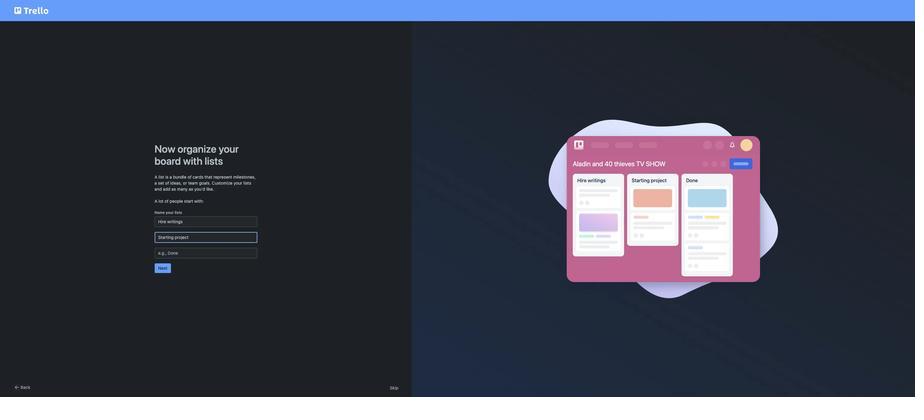 Task type: vqa. For each thing, say whether or not it's contained in the screenshot.
terry turtle yesterday at 9:49 am
no



Task type: locate. For each thing, give the bounding box(es) containing it.
lists inside now organize your board with lists
[[205, 155, 223, 167]]

0 horizontal spatial a
[[155, 181, 157, 186]]

1 horizontal spatial lists
[[205, 155, 223, 167]]

a lot of people start with:
[[155, 199, 204, 204]]

starting
[[632, 178, 650, 184]]

2 vertical spatial lists
[[175, 211, 182, 215]]

and
[[593, 160, 604, 168], [155, 187, 162, 192]]

back button
[[13, 385, 30, 392]]

writings
[[588, 178, 606, 184]]

0 horizontal spatial trello image
[[13, 4, 50, 18]]

0 horizontal spatial lists
[[175, 211, 182, 215]]

as down ideas,
[[172, 187, 176, 192]]

e.g., Doing text field
[[155, 233, 257, 243]]

list
[[159, 175, 164, 180]]

lists up that
[[205, 155, 223, 167]]

and left 40
[[593, 160, 604, 168]]

1 vertical spatial of
[[165, 181, 169, 186]]

lists down the milestones,
[[244, 181, 251, 186]]

of
[[188, 175, 192, 180], [165, 181, 169, 186], [165, 199, 169, 204]]

or
[[183, 181, 187, 186]]

0 vertical spatial a
[[155, 175, 157, 180]]

start
[[184, 199, 193, 204]]

lists down a lot of people start with:
[[175, 211, 182, 215]]

0 vertical spatial and
[[593, 160, 604, 168]]

with:
[[194, 199, 204, 204]]

1 horizontal spatial trello image
[[573, 139, 585, 151]]

1 vertical spatial a
[[155, 199, 157, 204]]

hire
[[578, 178, 587, 184]]

name
[[155, 211, 165, 215]]

your up represent
[[219, 143, 239, 155]]

1 horizontal spatial as
[[189, 187, 193, 192]]

a left list at the left
[[155, 175, 157, 180]]

show
[[647, 160, 666, 168]]

your
[[219, 143, 239, 155], [234, 181, 242, 186], [166, 211, 174, 215]]

0 horizontal spatial as
[[172, 187, 176, 192]]

now organize your board with lists
[[155, 143, 239, 167]]

a inside a list is a bundle of cards that represent milestones, a set of ideas, or team goals. customize your lists and add as many as you'd like.
[[155, 175, 157, 180]]

is
[[165, 175, 169, 180]]

1 vertical spatial and
[[155, 187, 162, 192]]

as down team on the left
[[189, 187, 193, 192]]

lot
[[159, 199, 164, 204]]

a
[[155, 175, 157, 180], [155, 199, 157, 204]]

1 a from the top
[[155, 175, 157, 180]]

people
[[170, 199, 183, 204]]

your right name
[[166, 211, 174, 215]]

2 vertical spatial of
[[165, 199, 169, 204]]

Name your lists text field
[[155, 217, 257, 228]]

a
[[170, 175, 172, 180], [155, 181, 157, 186]]

of up team on the left
[[188, 175, 192, 180]]

0 horizontal spatial and
[[155, 187, 162, 192]]

next
[[158, 266, 168, 271]]

1 vertical spatial lists
[[244, 181, 251, 186]]

0 vertical spatial lists
[[205, 155, 223, 167]]

2 as from the left
[[189, 187, 193, 192]]

1 horizontal spatial and
[[593, 160, 604, 168]]

name your lists
[[155, 211, 182, 215]]

organize
[[178, 143, 217, 155]]

done
[[687, 178, 699, 184]]

0 vertical spatial your
[[219, 143, 239, 155]]

1 vertical spatial a
[[155, 181, 157, 186]]

of down is
[[165, 181, 169, 186]]

and down the set
[[155, 187, 162, 192]]

1 vertical spatial your
[[234, 181, 242, 186]]

bundle
[[173, 175, 187, 180]]

aladin
[[573, 160, 591, 168]]

project
[[651, 178, 667, 184]]

a right is
[[170, 175, 172, 180]]

hire writings
[[578, 178, 606, 184]]

thieves
[[615, 160, 635, 168]]

0 vertical spatial a
[[170, 175, 172, 180]]

you'd
[[195, 187, 205, 192]]

starting project
[[632, 178, 667, 184]]

as
[[172, 187, 176, 192], [189, 187, 193, 192]]

1 horizontal spatial a
[[170, 175, 172, 180]]

milestones,
[[234, 175, 256, 180]]

tv
[[637, 160, 645, 168]]

lists inside a list is a bundle of cards that represent milestones, a set of ideas, or team goals. customize your lists and add as many as you'd like.
[[244, 181, 251, 186]]

of right lot on the left of the page
[[165, 199, 169, 204]]

with
[[183, 155, 203, 167]]

2 a from the top
[[155, 199, 157, 204]]

a left lot on the left of the page
[[155, 199, 157, 204]]

lists
[[205, 155, 223, 167], [244, 181, 251, 186], [175, 211, 182, 215]]

back
[[21, 386, 30, 391]]

many
[[177, 187, 188, 192]]

your down the milestones,
[[234, 181, 242, 186]]

your inside now organize your board with lists
[[219, 143, 239, 155]]

trello image
[[13, 4, 50, 18], [573, 139, 585, 151]]

a left the set
[[155, 181, 157, 186]]

2 horizontal spatial lists
[[244, 181, 251, 186]]



Task type: describe. For each thing, give the bounding box(es) containing it.
that
[[205, 175, 212, 180]]

1 vertical spatial trello image
[[573, 139, 585, 151]]

aladin and 40 thieves tv show
[[573, 160, 666, 168]]

next button
[[155, 264, 171, 274]]

represent
[[214, 175, 232, 180]]

now
[[155, 143, 176, 155]]

0 vertical spatial trello image
[[13, 4, 50, 18]]

your inside a list is a bundle of cards that represent milestones, a set of ideas, or team goals. customize your lists and add as many as you'd like.
[[234, 181, 242, 186]]

ideas,
[[170, 181, 182, 186]]

board
[[155, 155, 181, 167]]

40
[[605, 160, 613, 168]]

0 vertical spatial of
[[188, 175, 192, 180]]

like.
[[206, 187, 214, 192]]

skip
[[390, 386, 399, 391]]

goals.
[[199, 181, 211, 186]]

e.g., Done text field
[[155, 248, 257, 259]]

set
[[158, 181, 164, 186]]

cards
[[193, 175, 204, 180]]

skip button
[[390, 386, 399, 392]]

2 vertical spatial your
[[166, 211, 174, 215]]

1 as from the left
[[172, 187, 176, 192]]

team
[[188, 181, 198, 186]]

customize
[[212, 181, 233, 186]]

add
[[163, 187, 170, 192]]

a for a list is a bundle of cards that represent milestones, a set of ideas, or team goals. customize your lists and add as many as you'd like.
[[155, 175, 157, 180]]

and inside a list is a bundle of cards that represent milestones, a set of ideas, or team goals. customize your lists and add as many as you'd like.
[[155, 187, 162, 192]]

a list is a bundle of cards that represent milestones, a set of ideas, or team goals. customize your lists and add as many as you'd like.
[[155, 175, 256, 192]]

a for a lot of people start with:
[[155, 199, 157, 204]]



